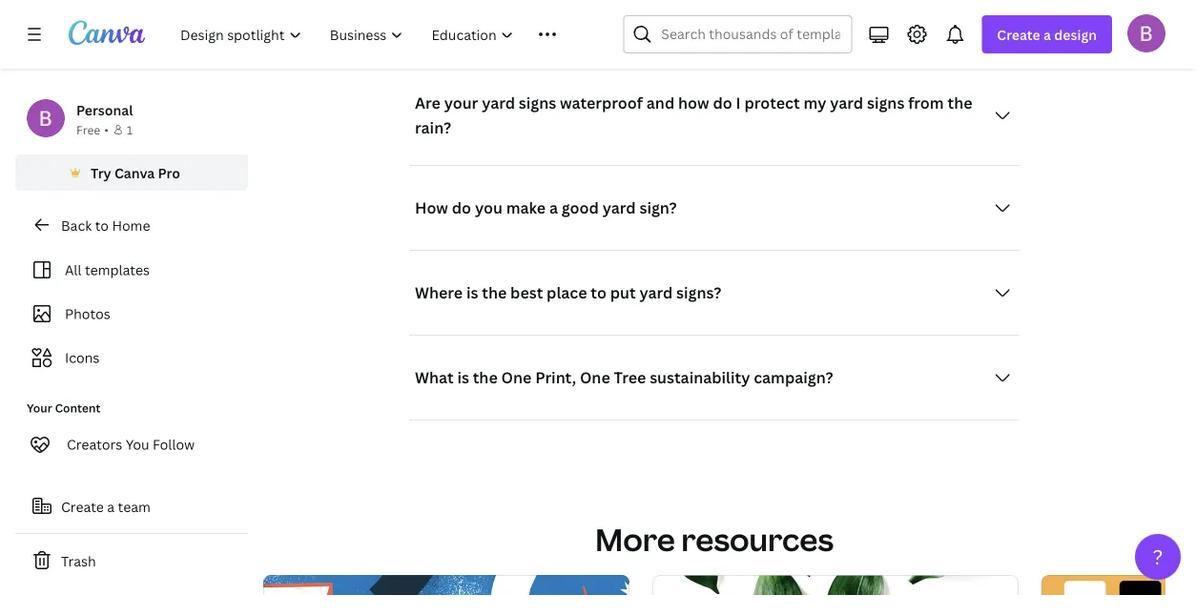 Task type: vqa. For each thing, say whether or not it's contained in the screenshot.
periods at the bottom
no



Task type: describe. For each thing, give the bounding box(es) containing it.
trash link
[[15, 542, 248, 580]]

create a team
[[61, 498, 151, 516]]

creators
[[67, 436, 122, 454]]

all templates link
[[27, 252, 237, 288]]

where is the best place to put yard signs? button
[[409, 274, 1020, 312]]

2 signs from the left
[[867, 92, 905, 113]]

back to home link
[[15, 206, 248, 244]]

cause marketing: how these 20 visual campaigns created a massive impact image
[[1042, 575, 1197, 595]]

how
[[678, 92, 710, 113]]

your content
[[27, 400, 101, 416]]

waterproof
[[560, 92, 643, 113]]

are your yard signs waterproof and how do i protect my yard signs from the rain?
[[415, 92, 973, 138]]

how real estate pros can create irresistible graphics image
[[263, 575, 630, 595]]

back
[[61, 216, 92, 234]]

protect
[[745, 92, 800, 113]]

your
[[27, 400, 52, 416]]

canva
[[114, 164, 155, 182]]

1 one from the left
[[501, 367, 532, 388]]

? button
[[1135, 534, 1181, 580]]

create a design button
[[982, 15, 1113, 53]]

your
[[444, 92, 478, 113]]

yard right my on the right of page
[[830, 92, 864, 113]]

all
[[65, 261, 82, 279]]

good
[[562, 197, 599, 218]]

team
[[118, 498, 151, 516]]

pro
[[158, 164, 180, 182]]

the for what is the one print, one tree sustainability campaign?
[[473, 367, 498, 388]]

try canva pro
[[91, 164, 180, 182]]

photos link
[[27, 296, 237, 332]]

bob builder image
[[1128, 14, 1166, 52]]

where
[[415, 282, 463, 303]]

sign?
[[640, 197, 677, 218]]

signs?
[[677, 282, 722, 303]]

where is the best place to put yard signs?
[[415, 282, 722, 303]]

how
[[415, 197, 448, 218]]

try
[[91, 164, 111, 182]]

•
[[104, 122, 109, 137]]

personal
[[76, 101, 133, 119]]

how do you make a good yard sign?
[[415, 197, 677, 218]]

1
[[127, 122, 133, 137]]

tree
[[614, 367, 646, 388]]

and
[[647, 92, 675, 113]]

i
[[736, 92, 741, 113]]

all templates
[[65, 261, 150, 279]]

10 rules of composition all designers live by image
[[653, 575, 1019, 595]]



Task type: locate. For each thing, give the bounding box(es) containing it.
to
[[95, 216, 109, 234], [591, 282, 607, 303]]

create inside button
[[61, 498, 104, 516]]

2 horizontal spatial a
[[1044, 25, 1051, 43]]

are your yard signs waterproof and how do i protect my yard signs from the rain? button
[[409, 89, 1020, 142]]

1 vertical spatial the
[[482, 282, 507, 303]]

the inside are your yard signs waterproof and how do i protect my yard signs from the rain?
[[948, 92, 973, 113]]

sustainability
[[650, 367, 750, 388]]

a inside button
[[107, 498, 115, 516]]

back to home
[[61, 216, 150, 234]]

free •
[[76, 122, 109, 137]]

the left best
[[482, 282, 507, 303]]

photos
[[65, 305, 110, 323]]

1 vertical spatial do
[[452, 197, 471, 218]]

yard right put
[[640, 282, 673, 303]]

1 vertical spatial is
[[457, 367, 469, 388]]

0 horizontal spatial one
[[501, 367, 532, 388]]

create a team button
[[15, 488, 248, 526]]

the
[[948, 92, 973, 113], [482, 282, 507, 303], [473, 367, 498, 388]]

print,
[[535, 367, 576, 388]]

trash
[[61, 552, 96, 570]]

do left you
[[452, 197, 471, 218]]

do left i
[[713, 92, 733, 113]]

more
[[595, 519, 675, 560]]

you
[[475, 197, 503, 218]]

what is the one print, one tree sustainability campaign? button
[[409, 359, 1020, 397]]

the right "what"
[[473, 367, 498, 388]]

templates
[[85, 261, 150, 279]]

create left 'design'
[[997, 25, 1041, 43]]

icons link
[[27, 340, 237, 376]]

create for create a design
[[997, 25, 1041, 43]]

creators you follow
[[67, 436, 195, 454]]

create left team on the left
[[61, 498, 104, 516]]

try canva pro button
[[15, 155, 248, 191]]

icons
[[65, 349, 100, 367]]

create inside dropdown button
[[997, 25, 1041, 43]]

is right "what"
[[457, 367, 469, 388]]

one left tree
[[580, 367, 610, 388]]

create
[[997, 25, 1041, 43], [61, 498, 104, 516]]

a for design
[[1044, 25, 1051, 43]]

design
[[1055, 25, 1097, 43]]

top level navigation element
[[168, 15, 578, 53], [168, 15, 578, 53]]

is for what
[[457, 367, 469, 388]]

creators you follow link
[[15, 426, 248, 464]]

is right the where
[[467, 282, 478, 303]]

1 horizontal spatial one
[[580, 367, 610, 388]]

2 one from the left
[[580, 367, 610, 388]]

None search field
[[623, 15, 852, 53]]

do inside are your yard signs waterproof and how do i protect my yard signs from the rain?
[[713, 92, 733, 113]]

0 vertical spatial do
[[713, 92, 733, 113]]

to left put
[[591, 282, 607, 303]]

the inside dropdown button
[[482, 282, 507, 303]]

1 vertical spatial to
[[591, 282, 607, 303]]

a left 'design'
[[1044, 25, 1051, 43]]

one left print,
[[501, 367, 532, 388]]

are
[[415, 92, 441, 113]]

follow
[[153, 436, 195, 454]]

make
[[506, 197, 546, 218]]

one
[[501, 367, 532, 388], [580, 367, 610, 388]]

signs left waterproof
[[519, 92, 557, 113]]

the for where is the best place to put yard signs?
[[482, 282, 507, 303]]

a for team
[[107, 498, 115, 516]]

best
[[511, 282, 543, 303]]

signs left from
[[867, 92, 905, 113]]

put
[[610, 282, 636, 303]]

signs
[[519, 92, 557, 113], [867, 92, 905, 113]]

0 vertical spatial the
[[948, 92, 973, 113]]

1 horizontal spatial to
[[591, 282, 607, 303]]

rain?
[[415, 117, 451, 138]]

0 vertical spatial create
[[997, 25, 1041, 43]]

1 horizontal spatial do
[[713, 92, 733, 113]]

yard
[[482, 92, 515, 113], [830, 92, 864, 113], [603, 197, 636, 218], [640, 282, 673, 303]]

campaign?
[[754, 367, 834, 388]]

the right from
[[948, 92, 973, 113]]

what is the one print, one tree sustainability campaign?
[[415, 367, 834, 388]]

resources
[[682, 519, 834, 560]]

more resources
[[595, 519, 834, 560]]

1 horizontal spatial signs
[[867, 92, 905, 113]]

1 vertical spatial a
[[550, 197, 558, 218]]

is inside dropdown button
[[467, 282, 478, 303]]

?
[[1153, 543, 1164, 571]]

a
[[1044, 25, 1051, 43], [550, 197, 558, 218], [107, 498, 115, 516]]

a left team on the left
[[107, 498, 115, 516]]

to inside dropdown button
[[591, 282, 607, 303]]

0 vertical spatial a
[[1044, 25, 1051, 43]]

1 vertical spatial create
[[61, 498, 104, 516]]

you
[[126, 436, 149, 454]]

how do you make a good yard sign? button
[[409, 189, 1020, 227]]

Search search field
[[662, 16, 840, 52]]

0 horizontal spatial signs
[[519, 92, 557, 113]]

0 horizontal spatial do
[[452, 197, 471, 218]]

do
[[713, 92, 733, 113], [452, 197, 471, 218]]

create for create a team
[[61, 498, 104, 516]]

2 vertical spatial the
[[473, 367, 498, 388]]

place
[[547, 282, 587, 303]]

a left good
[[550, 197, 558, 218]]

what
[[415, 367, 454, 388]]

create a design
[[997, 25, 1097, 43]]

is
[[467, 282, 478, 303], [457, 367, 469, 388]]

yard right the your
[[482, 92, 515, 113]]

1 horizontal spatial a
[[550, 197, 558, 218]]

1 horizontal spatial create
[[997, 25, 1041, 43]]

yard right good
[[603, 197, 636, 218]]

my
[[804, 92, 827, 113]]

free
[[76, 122, 100, 137]]

0 horizontal spatial a
[[107, 498, 115, 516]]

to right back
[[95, 216, 109, 234]]

from
[[908, 92, 944, 113]]

do inside how do you make a good yard sign? dropdown button
[[452, 197, 471, 218]]

content
[[55, 400, 101, 416]]

0 vertical spatial to
[[95, 216, 109, 234]]

1 signs from the left
[[519, 92, 557, 113]]

home
[[112, 216, 150, 234]]

is for where
[[467, 282, 478, 303]]

0 horizontal spatial to
[[95, 216, 109, 234]]

2 vertical spatial a
[[107, 498, 115, 516]]

0 horizontal spatial create
[[61, 498, 104, 516]]

is inside "dropdown button"
[[457, 367, 469, 388]]

0 vertical spatial is
[[467, 282, 478, 303]]



